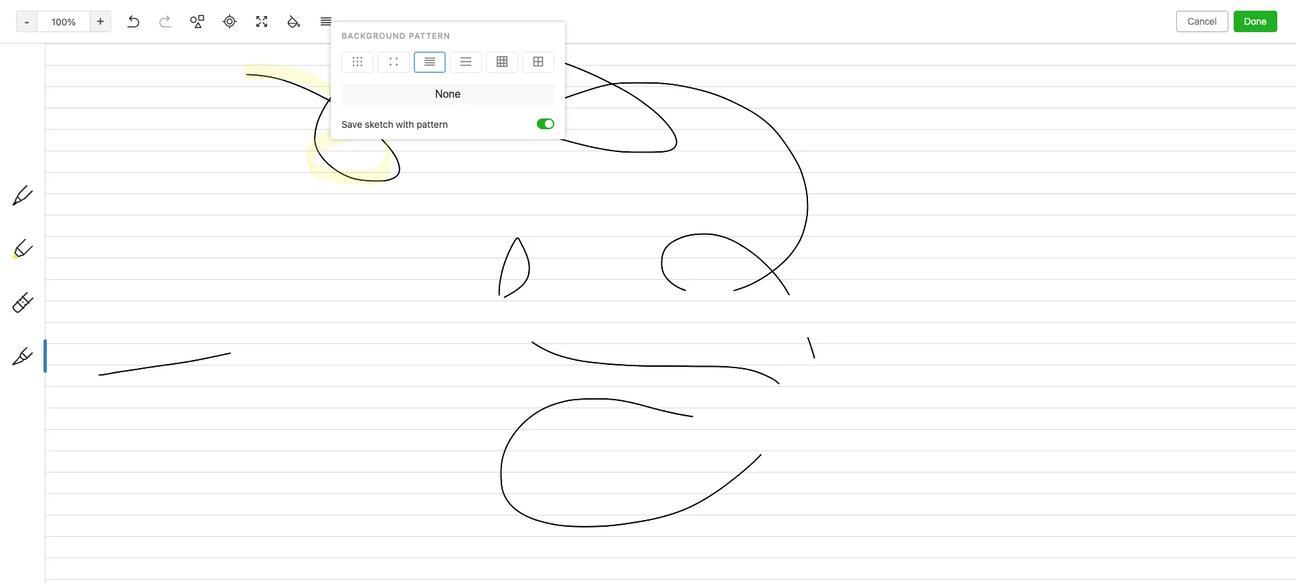 Task type: describe. For each thing, give the bounding box(es) containing it.
summary
[[178, 387, 219, 398]]

shortcuts
[[30, 132, 72, 143]]

10/25/23
[[336, 358, 374, 370]]

pattern.
[[307, 292, 341, 304]]

formulate
[[269, 306, 310, 318]]

professor/speaker:
[[178, 373, 260, 384]]

to-
[[178, 425, 193, 436]]

should
[[198, 306, 227, 318]]

a for lecture notes
[[178, 388, 183, 398]]

first notebook
[[193, 40, 285, 56]]

a few minutes ago for lecture notes
[[178, 388, 247, 398]]

to-do list
[[178, 425, 220, 436]]

home link
[[0, 105, 161, 127]]

share button
[[1215, 32, 1264, 54]]

note window element
[[0, 0, 1296, 583]]

questions
[[294, 373, 338, 384]]

try evernote personal for free:
[[508, 8, 645, 19]]

for inside most analytical, interpretive, or persuasive essays tend to follow the same basic pattern. this struc ture should help you formulate effective outlines for most ...
[[178, 320, 190, 332]]

follow
[[211, 292, 237, 304]]

untitled inside button
[[178, 184, 213, 195]]

highlight image
[[921, 64, 953, 83]]

interpretive,
[[248, 278, 300, 290]]

untitled button
[[161, 171, 415, 252]]

a for untitled
[[178, 145, 183, 155]]

0 horizontal spatial notes
[[29, 153, 55, 164]]

...
[[217, 320, 225, 332]]

to
[[200, 292, 209, 304]]

upgrade button
[[8, 521, 153, 548]]

notes link
[[0, 148, 160, 169]]

same
[[256, 292, 279, 304]]

only you
[[1169, 37, 1204, 48]]

free:
[[622, 8, 645, 19]]

first
[[193, 40, 220, 56]]

0 vertical spatial for
[[607, 8, 620, 19]]

tasks button
[[0, 169, 160, 191]]

ago for lecture notes
[[233, 388, 247, 398]]

only
[[1169, 37, 1187, 48]]

most analytical, interpretive, or persuasive essays tend to follow the same basic pattern. this struc ture should help you formulate effective outlines for most ...
[[178, 278, 393, 332]]

notebooks
[[30, 204, 77, 215]]

font size image
[[787, 64, 820, 83]]

a few minutes ago for untitled
[[178, 145, 247, 155]]

struc
[[364, 292, 391, 304]]

notebooks link
[[0, 199, 160, 220]]

you inside most analytical, interpretive, or persuasive essays tend to follow the same basic pattern. this struc ture should help you formulate effective outlines for most ...
[[250, 306, 266, 318]]

personal
[[567, 8, 605, 19]]

minutes for lecture notes
[[201, 388, 231, 398]]

help
[[229, 306, 248, 318]]

lecture
[[178, 344, 212, 356]]

persuasive
[[314, 278, 361, 290]]

Note Editor text field
[[0, 0, 1296, 583]]



Task type: locate. For each thing, give the bounding box(es) containing it.
heading level image
[[649, 64, 718, 83]]

notes up tasks
[[29, 153, 55, 164]]

for left "most"
[[178, 320, 190, 332]]

evernote
[[525, 8, 564, 19]]

note list element
[[161, 27, 416, 583]]

1 vertical spatial a
[[178, 388, 183, 398]]

2 minutes from the top
[[201, 388, 231, 398]]

date:
[[310, 358, 333, 370]]

you right only
[[1190, 37, 1204, 48]]

tags
[[30, 225, 50, 237]]

analytical,
[[202, 278, 246, 290]]

trash
[[29, 276, 53, 288]]

1 vertical spatial a few minutes ago
[[178, 388, 247, 398]]

effective
[[312, 306, 350, 318]]

2 few from the top
[[185, 388, 198, 398]]

0 vertical spatial a
[[178, 145, 183, 155]]

1 vertical spatial minutes
[[201, 388, 231, 398]]

0 horizontal spatial for
[[178, 320, 190, 332]]

0 vertical spatial few
[[185, 145, 198, 155]]

you inside note window element
[[1190, 37, 1204, 48]]

try
[[508, 8, 522, 19]]

1 vertical spatial notes
[[341, 373, 366, 384]]

lecture notes biochemistry: course: bio 103 date: 10/25/23 professor/speaker: dr. zot questions notes summary
[[178, 344, 374, 398]]

tend
[[178, 292, 198, 304]]

0 vertical spatial a few minutes ago
[[178, 145, 247, 155]]

expand notebooks image
[[3, 204, 14, 215]]

ago
[[233, 145, 247, 155], [233, 388, 247, 398]]

font color image
[[823, 64, 857, 83]]

1 horizontal spatial notes
[[341, 373, 366, 384]]

minutes for untitled
[[201, 145, 231, 155]]

trash link
[[0, 271, 160, 293]]

None search field
[[17, 39, 143, 63]]

notebook
[[224, 40, 285, 56]]

or
[[303, 278, 312, 290]]

1 vertical spatial few
[[185, 388, 198, 398]]

tags button
[[0, 220, 160, 242]]

settings image
[[137, 11, 153, 27]]

you
[[1190, 37, 1204, 48], [250, 306, 266, 318]]

few for lecture notes
[[185, 388, 198, 398]]

1 horizontal spatial for
[[607, 8, 620, 19]]

upgrade
[[69, 529, 109, 541]]

font family image
[[721, 64, 783, 83]]

me
[[83, 247, 97, 258]]

0 vertical spatial ago
[[233, 145, 247, 155]]

1 vertical spatial untitled
[[178, 184, 213, 195]]

biochemistry:
[[178, 358, 237, 370]]

basic
[[282, 292, 304, 304]]

new
[[29, 76, 49, 88]]

1 vertical spatial for
[[178, 320, 190, 332]]

0 vertical spatial untitled
[[178, 103, 213, 115]]

notes
[[29, 153, 55, 164], [341, 373, 366, 384]]

0 vertical spatial you
[[1190, 37, 1204, 48]]

minutes
[[201, 145, 231, 155], [201, 388, 231, 398]]

103
[[292, 358, 308, 370]]

Search text field
[[17, 39, 143, 63]]

a
[[178, 145, 183, 155], [178, 388, 183, 398]]

1 a from the top
[[178, 145, 183, 155]]

you down same
[[250, 306, 266, 318]]

most
[[193, 320, 214, 332]]

1 vertical spatial ago
[[233, 388, 247, 398]]

for
[[607, 8, 620, 19], [178, 320, 190, 332]]

2 ago from the top
[[233, 388, 247, 398]]

tree containing home
[[0, 105, 161, 509]]

alignment image
[[1049, 64, 1082, 83]]

more image
[[1196, 64, 1238, 83]]

most
[[178, 278, 200, 290]]

dr.
[[262, 373, 275, 384]]

1 ago from the top
[[233, 145, 247, 155]]

home
[[29, 110, 55, 122]]

notes inside lecture notes biochemistry: course: bio 103 date: 10/25/23 professor/speaker: dr. zot questions notes summary
[[341, 373, 366, 384]]

most analytical, interpretive, or persuasive essays tend to follow the same basic pattern. this struc ture should help you formulate effective outlines for most ... button
[[161, 252, 415, 332]]

do
[[193, 425, 204, 436]]

1 horizontal spatial you
[[1190, 37, 1204, 48]]

ture
[[178, 292, 391, 318]]

course: bio
[[240, 358, 289, 370]]

0 vertical spatial notes
[[29, 153, 55, 164]]

a few minutes ago
[[178, 145, 247, 155], [178, 388, 247, 398]]

1 a few minutes ago from the top
[[178, 145, 247, 155]]

0 vertical spatial minutes
[[201, 145, 231, 155]]

2 a few minutes ago from the top
[[178, 388, 247, 398]]

2 a from the top
[[178, 388, 183, 398]]

zot
[[277, 373, 292, 384]]

essays
[[363, 278, 393, 290]]

ago for untitled
[[233, 145, 247, 155]]

shared with me
[[29, 247, 97, 258]]

notes
[[214, 344, 239, 356]]

shortcuts button
[[0, 127, 160, 148]]

share
[[1226, 37, 1253, 48]]

few for untitled
[[185, 145, 198, 155]]

notes down 10/25/23
[[341, 373, 366, 384]]

the
[[239, 292, 253, 304]]

untitled
[[178, 103, 213, 115], [178, 184, 213, 195]]

outlines
[[353, 306, 387, 318]]

few
[[185, 145, 198, 155], [185, 388, 198, 398]]

expand note image
[[425, 35, 441, 51]]

1 minutes from the top
[[201, 145, 231, 155]]

0 horizontal spatial you
[[250, 306, 266, 318]]

shared with me link
[[0, 242, 160, 263]]

1 vertical spatial you
[[250, 306, 266, 318]]

insert image
[[424, 64, 485, 83]]

tasks
[[29, 174, 54, 186]]

1 untitled from the top
[[178, 103, 213, 115]]

this
[[344, 292, 362, 304]]

with
[[63, 247, 81, 258]]

shared
[[29, 247, 60, 258]]

1/3
[[193, 471, 204, 481]]

list
[[207, 425, 220, 436]]

2 untitled from the top
[[178, 184, 213, 195]]

new button
[[8, 70, 153, 94]]

for left free:
[[607, 8, 620, 19]]

tree
[[0, 105, 161, 509]]

1 few from the top
[[185, 145, 198, 155]]



Task type: vqa. For each thing, say whether or not it's contained in the screenshot.
Questions
yes



